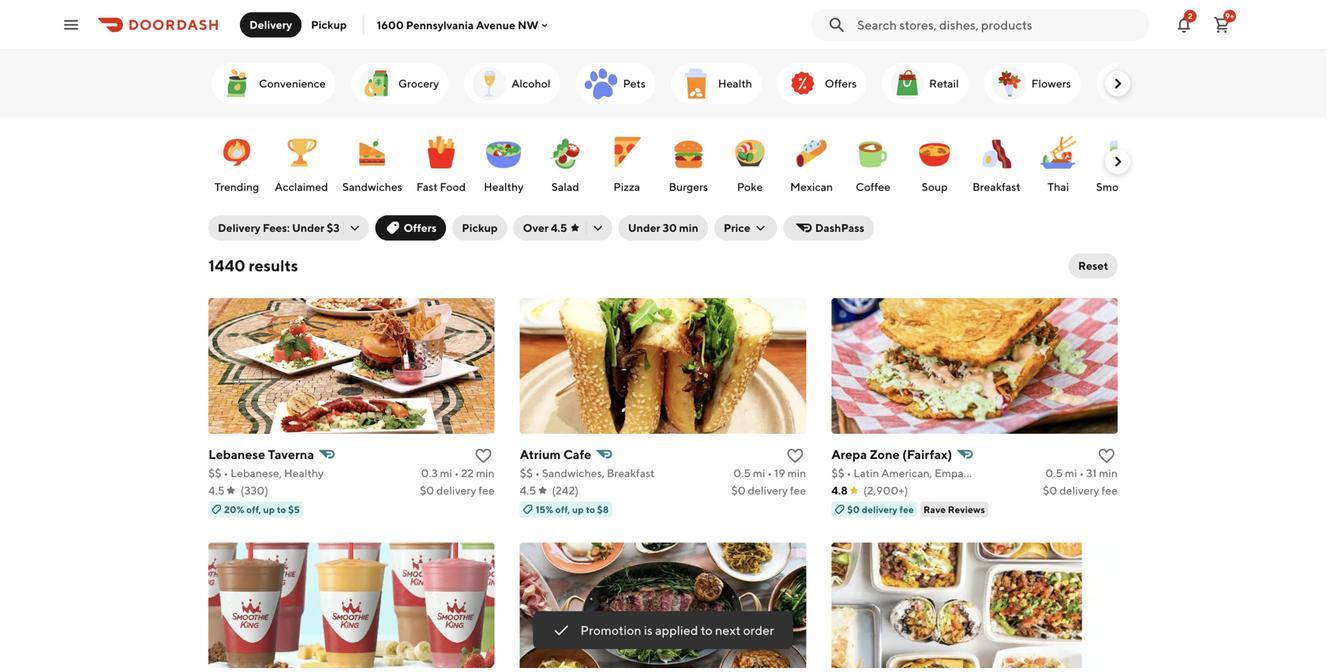 Task type: describe. For each thing, give the bounding box(es) containing it.
dashpass
[[815, 221, 865, 234]]

health image
[[677, 65, 715, 103]]

0.3 mi • 22 min
[[421, 467, 495, 480]]

offers image
[[784, 65, 822, 103]]

$​0 delivery fee for atrium cafe
[[731, 484, 806, 497]]

under inside button
[[628, 221, 661, 234]]

promotion is applied to next order
[[580, 623, 774, 638]]

smoothie
[[1096, 180, 1145, 193]]

arepa zone (fairfax)
[[832, 447, 952, 462]]

over 4.5
[[523, 221, 567, 234]]

pets
[[623, 77, 646, 90]]

lebanese,
[[231, 467, 282, 480]]

$$ for atrium
[[520, 467, 533, 480]]

zone
[[870, 447, 900, 462]]

$$ for arepa
[[832, 467, 845, 480]]

atrium
[[520, 447, 561, 462]]

flowers link
[[984, 63, 1081, 104]]

grocery image
[[357, 65, 395, 103]]

acclaimed link
[[272, 126, 331, 198]]

4.8
[[832, 484, 848, 497]]

$$ • lebanese, healthy
[[208, 467, 324, 480]]

4.5 for atrium cafe
[[520, 484, 536, 497]]

next button of carousel image
[[1110, 76, 1126, 92]]

30
[[663, 221, 677, 234]]

offers link
[[778, 63, 866, 104]]

price
[[724, 221, 751, 234]]

off, for atrium
[[555, 504, 570, 516]]

thai
[[1048, 180, 1069, 193]]

salad
[[551, 180, 579, 193]]

offers inside button
[[404, 221, 437, 234]]

reset
[[1078, 259, 1108, 272]]

to for taverna
[[277, 504, 286, 516]]

0.3
[[421, 467, 438, 480]]

delivery for lebanese taverna
[[436, 484, 476, 497]]

grocery
[[398, 77, 439, 90]]

trending link
[[210, 126, 264, 198]]

mi for lebanese taverna
[[440, 467, 452, 480]]

1 vertical spatial breakfast
[[607, 467, 655, 480]]

soup
[[922, 180, 948, 193]]

31
[[1086, 467, 1097, 480]]

fee for atrium cafe
[[790, 484, 806, 497]]

delivery for delivery
[[249, 18, 292, 31]]

0.5 mi • 19 min
[[734, 467, 806, 480]]

$​0 delivery fee for arepa zone (fairfax)
[[1043, 484, 1118, 497]]

(330)
[[240, 484, 268, 497]]

20%
[[224, 504, 244, 516]]

delivery down (2,900+)
[[862, 504, 898, 516]]

1 horizontal spatial pickup
[[462, 221, 498, 234]]

1600 pennsylvania avenue nw
[[377, 18, 539, 31]]

delivery for delivery fees: under $3
[[218, 221, 261, 234]]

trending
[[215, 180, 259, 193]]

fee for lebanese taverna
[[479, 484, 495, 497]]

mi for atrium cafe
[[753, 467, 765, 480]]

alcohol
[[512, 77, 551, 90]]

dashpass button
[[784, 216, 874, 241]]

1440
[[208, 257, 246, 275]]

alcohol link
[[464, 63, 560, 104]]

pennsylvania
[[406, 18, 474, 31]]

$3
[[327, 221, 340, 234]]

1600
[[377, 18, 404, 31]]

health
[[718, 77, 752, 90]]

4.5 inside button
[[551, 221, 567, 234]]

reset button
[[1069, 253, 1118, 279]]

open menu image
[[62, 15, 81, 34]]

next button of carousel image
[[1110, 154, 1126, 170]]

click to add this store to your saved list image
[[786, 447, 805, 466]]

arepa
[[832, 447, 867, 462]]

catering image
[[1103, 65, 1141, 103]]

grocery link
[[351, 63, 448, 104]]

empanadas
[[935, 467, 993, 480]]

flowers image
[[991, 65, 1028, 103]]

2 • from the left
[[454, 467, 459, 480]]

next
[[715, 623, 741, 638]]

taverna
[[268, 447, 314, 462]]

price button
[[714, 216, 777, 241]]

pizza
[[614, 180, 640, 193]]

1 items, open order cart image
[[1213, 15, 1232, 34]]

under 30 min button
[[619, 216, 708, 241]]

sandwiches
[[342, 180, 402, 193]]

1440 results
[[208, 257, 298, 275]]

20% off, up to $5
[[224, 504, 300, 516]]

avenue
[[476, 18, 515, 31]]

is
[[644, 623, 653, 638]]

(242)
[[552, 484, 579, 497]]

min for arepa zone (fairfax)
[[1099, 467, 1118, 480]]

19
[[774, 467, 785, 480]]

mi for arepa zone (fairfax)
[[1065, 467, 1077, 480]]

over 4.5 button
[[514, 216, 612, 241]]

burgers
[[669, 180, 708, 193]]

min for atrium cafe
[[788, 467, 806, 480]]

up for cafe
[[572, 504, 584, 516]]

health link
[[671, 63, 762, 104]]

off, for lebanese
[[246, 504, 261, 516]]

$0
[[847, 504, 860, 516]]

fast
[[416, 180, 438, 193]]



Task type: locate. For each thing, give the bounding box(es) containing it.
$​0 delivery fee down 0.3 mi • 22 min
[[420, 484, 495, 497]]

click to add this store to your saved list image up 0.5 mi • 31 min
[[1097, 447, 1116, 466]]

alcohol image
[[471, 65, 508, 103]]

• left 31
[[1080, 467, 1084, 480]]

0 horizontal spatial pickup
[[311, 18, 347, 31]]

(fairfax)
[[902, 447, 952, 462]]

4.5 right over
[[551, 221, 567, 234]]

min for lebanese taverna
[[476, 467, 495, 480]]

1 horizontal spatial healthy
[[484, 180, 524, 193]]

0 horizontal spatial click to add this store to your saved list image
[[474, 447, 493, 466]]

1 off, from the left
[[246, 504, 261, 516]]

1 horizontal spatial mi
[[753, 467, 765, 480]]

pickup right delivery button
[[311, 18, 347, 31]]

4.5 up 20%
[[208, 484, 225, 497]]

acclaimed
[[275, 180, 328, 193]]

0.5 left 19
[[734, 467, 751, 480]]

3 mi from the left
[[1065, 467, 1077, 480]]

$​0 for atrium cafe
[[731, 484, 746, 497]]

$$ up 4.8
[[832, 467, 845, 480]]

0 horizontal spatial healthy
[[284, 467, 324, 480]]

2
[[1188, 11, 1193, 21]]

delivery
[[249, 18, 292, 31], [218, 221, 261, 234]]

$​0 delivery fee down 0.5 mi • 31 min
[[1043, 484, 1118, 497]]

1 vertical spatial pickup button
[[452, 216, 507, 241]]

2 horizontal spatial 4.5
[[551, 221, 567, 234]]

9+ button
[[1206, 9, 1238, 41]]

1 horizontal spatial to
[[586, 504, 595, 516]]

under left $3
[[292, 221, 324, 234]]

breakfast up $8 on the bottom of page
[[607, 467, 655, 480]]

0 horizontal spatial breakfast
[[607, 467, 655, 480]]

delivery
[[436, 484, 476, 497], [748, 484, 788, 497], [1060, 484, 1099, 497], [862, 504, 898, 516]]

1 $​0 from the left
[[420, 484, 434, 497]]

1 horizontal spatial under
[[628, 221, 661, 234]]

1 under from the left
[[292, 221, 324, 234]]

to left "next"
[[701, 623, 713, 638]]

2 horizontal spatial mi
[[1065, 467, 1077, 480]]

click to add this store to your saved list image
[[474, 447, 493, 466], [1097, 447, 1116, 466]]

results
[[249, 257, 298, 275]]

1 0.5 from the left
[[734, 467, 751, 480]]

min inside button
[[679, 221, 699, 234]]

breakfast left thai
[[973, 180, 1021, 193]]

22
[[461, 467, 474, 480]]

4.5 up the 15%
[[520, 484, 536, 497]]

• left 22
[[454, 467, 459, 480]]

0 horizontal spatial to
[[277, 504, 286, 516]]

rave
[[924, 504, 946, 516]]

$$ down lebanese on the bottom left
[[208, 467, 221, 480]]

• left 19
[[768, 467, 772, 480]]

off,
[[246, 504, 261, 516], [555, 504, 570, 516]]

off, right the 15%
[[555, 504, 570, 516]]

under left 30 at top
[[628, 221, 661, 234]]

to for cafe
[[586, 504, 595, 516]]

promotion
[[580, 623, 642, 638]]

2 0.5 from the left
[[1046, 467, 1063, 480]]

15% off, up to $8
[[536, 504, 609, 516]]

(2,900+)
[[864, 484, 908, 497]]

food
[[440, 180, 466, 193]]

reviews
[[948, 504, 985, 516]]

2 horizontal spatial $$
[[832, 467, 845, 480]]

1 horizontal spatial 4.5
[[520, 484, 536, 497]]

$​0 for lebanese taverna
[[420, 484, 434, 497]]

• down lebanese on the bottom left
[[224, 467, 228, 480]]

1 horizontal spatial up
[[572, 504, 584, 516]]

0 vertical spatial breakfast
[[973, 180, 1021, 193]]

1 vertical spatial delivery
[[218, 221, 261, 234]]

delivery inside button
[[249, 18, 292, 31]]

2 up from the left
[[572, 504, 584, 516]]

lebanese
[[208, 447, 265, 462]]

convenience image
[[218, 65, 256, 103]]

4.5 for lebanese taverna
[[208, 484, 225, 497]]

mexican
[[790, 180, 833, 193]]

to left $5
[[277, 504, 286, 516]]

15%
[[536, 504, 553, 516]]

2 mi from the left
[[753, 467, 765, 480]]

$​0 down "0.3"
[[420, 484, 434, 497]]

fee down 0.3 mi • 22 min
[[479, 484, 495, 497]]

4.5
[[551, 221, 567, 234], [208, 484, 225, 497], [520, 484, 536, 497]]

fee left 'rave'
[[900, 504, 914, 516]]

delivery fees: under $3
[[218, 221, 340, 234]]

0 horizontal spatial $$
[[208, 467, 221, 480]]

$​0 down the 0.5 mi • 19 min
[[731, 484, 746, 497]]

delivery left fees:
[[218, 221, 261, 234]]

1 horizontal spatial breakfast
[[973, 180, 1021, 193]]

min
[[679, 221, 699, 234], [476, 467, 495, 480], [788, 467, 806, 480], [1099, 467, 1118, 480]]

min right 22
[[476, 467, 495, 480]]

$​0 down 0.5 mi • 31 min
[[1043, 484, 1057, 497]]

2 under from the left
[[628, 221, 661, 234]]

1 horizontal spatial $​0 delivery fee
[[731, 484, 806, 497]]

3 $​0 delivery fee from the left
[[1043, 484, 1118, 497]]

flowers
[[1032, 77, 1071, 90]]

• down atrium on the bottom left of page
[[535, 467, 540, 480]]

fee for arepa zone (fairfax)
[[1102, 484, 1118, 497]]

2 $$ from the left
[[520, 467, 533, 480]]

pickup
[[311, 18, 347, 31], [462, 221, 498, 234]]

cafe
[[563, 447, 592, 462]]

lebanese taverna
[[208, 447, 314, 462]]

convenience
[[259, 77, 326, 90]]

pickup button
[[302, 12, 356, 37], [452, 216, 507, 241]]

coffee
[[856, 180, 891, 193]]

1 $$ from the left
[[208, 467, 221, 480]]

convenience link
[[212, 63, 335, 104]]

0 horizontal spatial mi
[[440, 467, 452, 480]]

9+
[[1225, 11, 1234, 21]]

retail
[[929, 77, 959, 90]]

1 horizontal spatial off,
[[555, 504, 570, 516]]

offers button
[[375, 216, 446, 241]]

applied
[[655, 623, 698, 638]]

0 horizontal spatial under
[[292, 221, 324, 234]]

0 horizontal spatial 4.5
[[208, 484, 225, 497]]

1 horizontal spatial 0.5
[[1046, 467, 1063, 480]]

delivery down 0.5 mi • 31 min
[[1060, 484, 1099, 497]]

$8
[[597, 504, 609, 516]]

2 horizontal spatial $​0 delivery fee
[[1043, 484, 1118, 497]]

min right 30 at top
[[679, 221, 699, 234]]

fast food
[[416, 180, 466, 193]]

2 horizontal spatial $​0
[[1043, 484, 1057, 497]]

up down (330)
[[263, 504, 275, 516]]

offers right offers image
[[825, 77, 857, 90]]

delivery button
[[240, 12, 302, 37]]

to
[[277, 504, 286, 516], [586, 504, 595, 516], [701, 623, 713, 638]]

order
[[743, 623, 774, 638]]

breakfast
[[973, 180, 1021, 193], [607, 467, 655, 480]]

1 horizontal spatial pickup button
[[452, 216, 507, 241]]

mi left 19
[[753, 467, 765, 480]]

0 horizontal spatial up
[[263, 504, 275, 516]]

pickup button left 1600
[[302, 12, 356, 37]]

fees:
[[263, 221, 290, 234]]

rave reviews
[[924, 504, 985, 516]]

offers
[[825, 77, 857, 90], [404, 221, 437, 234]]

0 horizontal spatial 0.5
[[734, 467, 751, 480]]

atrium cafe
[[520, 447, 592, 462]]

0.5 for atrium cafe
[[734, 467, 751, 480]]

1 up from the left
[[263, 504, 275, 516]]

delivery for arepa zone (fairfax)
[[1060, 484, 1099, 497]]

retail image
[[888, 65, 926, 103]]

sandwiches,
[[542, 467, 605, 480]]

healthy down taverna
[[284, 467, 324, 480]]

pets link
[[576, 63, 655, 104]]

1 • from the left
[[224, 467, 228, 480]]

0 horizontal spatial pickup button
[[302, 12, 356, 37]]

1 $​0 delivery fee from the left
[[420, 484, 495, 497]]

fee down the 0.5 mi • 19 min
[[790, 484, 806, 497]]

$$ • latin american, empanadas
[[832, 467, 993, 480]]

up for taverna
[[263, 504, 275, 516]]

$​0 delivery fee for lebanese taverna
[[420, 484, 495, 497]]

0.5 mi • 31 min
[[1046, 467, 1118, 480]]

pickup down food
[[462, 221, 498, 234]]

3 • from the left
[[535, 467, 540, 480]]

$​0 delivery fee down the 0.5 mi • 19 min
[[731, 484, 806, 497]]

$0 delivery fee
[[847, 504, 914, 516]]

under
[[292, 221, 324, 234], [628, 221, 661, 234]]

1600 pennsylvania avenue nw button
[[377, 18, 551, 31]]

4 • from the left
[[768, 467, 772, 480]]

0 horizontal spatial off,
[[246, 504, 261, 516]]

1 horizontal spatial click to add this store to your saved list image
[[1097, 447, 1116, 466]]

click to add this store to your saved list image for arepa zone (fairfax)
[[1097, 447, 1116, 466]]

1 vertical spatial healthy
[[284, 467, 324, 480]]

pets image
[[582, 65, 620, 103]]

2 off, from the left
[[555, 504, 570, 516]]

notification bell image
[[1175, 15, 1194, 34]]

pickup button down food
[[452, 216, 507, 241]]

fee down 0.5 mi • 31 min
[[1102, 484, 1118, 497]]

0 horizontal spatial offers
[[404, 221, 437, 234]]

0 vertical spatial healthy
[[484, 180, 524, 193]]

over
[[523, 221, 549, 234]]

1 horizontal spatial offers
[[825, 77, 857, 90]]

2 $​0 delivery fee from the left
[[731, 484, 806, 497]]

$$ for lebanese
[[208, 467, 221, 480]]

delivery up convenience link
[[249, 18, 292, 31]]

$​0 delivery fee
[[420, 484, 495, 497], [731, 484, 806, 497], [1043, 484, 1118, 497]]

1 vertical spatial pickup
[[462, 221, 498, 234]]

1 horizontal spatial $​0
[[731, 484, 746, 497]]

$$ down atrium on the bottom left of page
[[520, 467, 533, 480]]

2 click to add this store to your saved list image from the left
[[1097, 447, 1116, 466]]

0.5
[[734, 467, 751, 480], [1046, 467, 1063, 480]]

1 mi from the left
[[440, 467, 452, 480]]

healthy
[[484, 180, 524, 193], [284, 467, 324, 480]]

delivery for atrium cafe
[[748, 484, 788, 497]]

$5
[[288, 504, 300, 516]]

1 vertical spatial offers
[[404, 221, 437, 234]]

6 • from the left
[[1080, 467, 1084, 480]]

2 $​0 from the left
[[731, 484, 746, 497]]

click to add this store to your saved list image up 0.3 mi • 22 min
[[474, 447, 493, 466]]

mi
[[440, 467, 452, 480], [753, 467, 765, 480], [1065, 467, 1077, 480]]

min right 31
[[1099, 467, 1118, 480]]

up down (242)
[[572, 504, 584, 516]]

nw
[[518, 18, 539, 31]]

mi right "0.3"
[[440, 467, 452, 480]]

$$ • sandwiches, breakfast
[[520, 467, 655, 480]]

fee
[[479, 484, 495, 497], [790, 484, 806, 497], [1102, 484, 1118, 497], [900, 504, 914, 516]]

Store search: begin typing to search for stores available on DoorDash text field
[[857, 16, 1140, 34]]

under 30 min
[[628, 221, 699, 234]]

0 vertical spatial pickup
[[311, 18, 347, 31]]

min right 19
[[788, 467, 806, 480]]

1 click to add this store to your saved list image from the left
[[474, 447, 493, 466]]

latin
[[854, 467, 879, 480]]

3 $​0 from the left
[[1043, 484, 1057, 497]]

delivery down 0.3 mi • 22 min
[[436, 484, 476, 497]]

delivery down the 0.5 mi • 19 min
[[748, 484, 788, 497]]

$​0
[[420, 484, 434, 497], [731, 484, 746, 497], [1043, 484, 1057, 497]]

poke
[[737, 180, 763, 193]]

offers down fast
[[404, 221, 437, 234]]

0 vertical spatial pickup button
[[302, 12, 356, 37]]

off, down (330)
[[246, 504, 261, 516]]

3 $$ from the left
[[832, 467, 845, 480]]

to left $8 on the bottom of page
[[586, 504, 595, 516]]

0.5 for arepa zone (fairfax)
[[1046, 467, 1063, 480]]

0.5 left 31
[[1046, 467, 1063, 480]]

0 vertical spatial delivery
[[249, 18, 292, 31]]

mi left 31
[[1065, 467, 1077, 480]]

2 horizontal spatial to
[[701, 623, 713, 638]]

healthy right food
[[484, 180, 524, 193]]

$​0 for arepa zone (fairfax)
[[1043, 484, 1057, 497]]

0 vertical spatial offers
[[825, 77, 857, 90]]

retail link
[[882, 63, 968, 104]]

0 horizontal spatial $​0 delivery fee
[[420, 484, 495, 497]]

1 horizontal spatial $$
[[520, 467, 533, 480]]

0 horizontal spatial $​0
[[420, 484, 434, 497]]

5 • from the left
[[847, 467, 851, 480]]

click to add this store to your saved list image for lebanese taverna
[[474, 447, 493, 466]]

• left latin in the right bottom of the page
[[847, 467, 851, 480]]



Task type: vqa. For each thing, say whether or not it's contained in the screenshot.
30
yes



